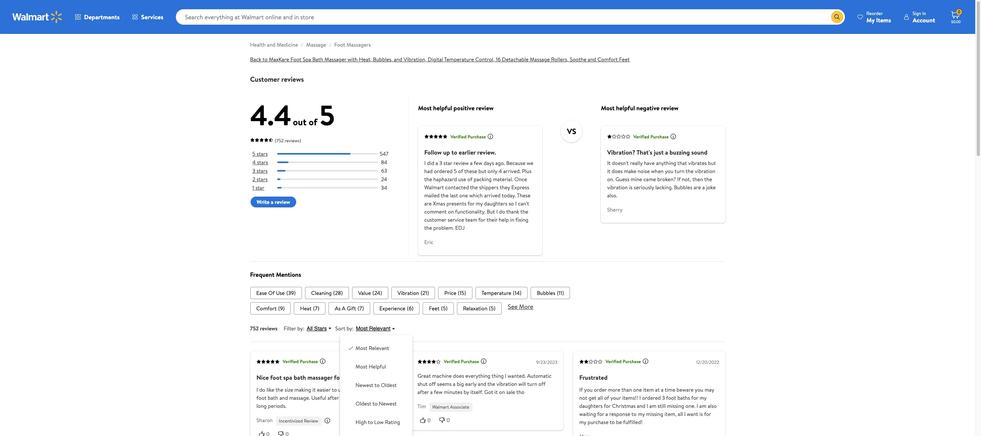 Task type: vqa. For each thing, say whether or not it's contained in the screenshot.


Task type: describe. For each thing, give the bounding box(es) containing it.
stars for 4 stars
[[257, 159, 268, 166]]

list item containing ease of use
[[250, 287, 302, 299]]

stars for 2 stars
[[257, 176, 268, 183]]

list item containing value
[[352, 287, 388, 299]]

Search search field
[[176, 9, 845, 25]]

mentions
[[276, 270, 301, 279]]

the up oldest to newest
[[384, 386, 392, 394]]

1 horizontal spatial oldest
[[381, 381, 397, 389]]

did
[[427, 159, 434, 167]]

verified purchase information image up review.
[[488, 133, 494, 140]]

the down can't
[[521, 208, 528, 216]]

verified purchase information image up everything
[[481, 358, 487, 365]]

purchase up earlier
[[468, 133, 486, 140]]

1 horizontal spatial vibration
[[607, 184, 628, 191]]

vibration,
[[404, 56, 427, 63]]

will
[[519, 380, 526, 388]]

you inside vibration? that's just a buzzing sound it doesn't really have anything that vibrates but it does make noise when you turn the vibration on. guess mine came broken? if not, then the vibration is seriously lacking. bubbles are a joke also.
[[665, 168, 674, 175]]

by: for sort by:
[[347, 325, 354, 332]]

by: for filter by:
[[297, 325, 304, 332]]

a right the at
[[661, 386, 664, 394]]

review right write
[[275, 198, 290, 206]]

with
[[348, 56, 358, 63]]

departments button
[[69, 8, 126, 26]]

write a review link
[[250, 197, 297, 208]]

1 horizontal spatial feet
[[619, 56, 630, 63]]

services button
[[126, 8, 170, 26]]

customer
[[424, 216, 446, 224]]

on inside follow up to earlier review. i did a 3 star review a few days ago. because we had ordered 5 of these but only 4 arrived. plus the haphazard use of packing material. once walmart contacted the shippers they express mailed the last one which arrived today.  these are xmas presents for my daughters so i can't comment on functionality.  but i do thank the customer service team for their help in fixing the problem.  edj
[[448, 208, 454, 216]]

verified up earlier
[[451, 133, 467, 140]]

turn inside great machine does everything thing i wanted. automatic shut off seems a big early and the vibration will turn off after a few minutes by itself. got it on sale tho
[[528, 380, 538, 388]]

does inside great machine does everything thing i wanted. automatic shut off seems a big early and the vibration will turn off after a few minutes by itself. got it on sale tho
[[453, 372, 464, 380]]

associate
[[450, 404, 470, 410]]

to up the fulfilled!
[[631, 410, 637, 418]]

high
[[356, 418, 367, 426]]

experience (6)
[[379, 305, 414, 312]]

of left these on the left top of page
[[458, 168, 463, 175]]

the up joke
[[704, 176, 712, 183]]

verified for 9/23/2023
[[444, 359, 460, 365]]

list item containing temperature
[[476, 287, 528, 299]]

verified purchase for 9/23/2023
[[444, 359, 479, 365]]

0 horizontal spatial star
[[256, 184, 264, 192]]

2 / from the left
[[329, 41, 331, 49]]

do inside "i do like the size making it easier to use and prepare for the foot bath and massage. useful after being on your feet for long periods."
[[259, 386, 265, 394]]

it inside "i do like the size making it easier to use and prepare for the foot bath and massage. useful after being on your feet for long periods."
[[312, 386, 316, 394]]

helpful
[[369, 363, 386, 371]]

0 vertical spatial massage
[[306, 41, 326, 49]]

broken?
[[657, 176, 676, 183]]

0 for second 0 button from right
[[428, 417, 431, 423]]

sale
[[507, 388, 516, 396]]

vibration? that's just a buzzing sound it doesn't really have anything that vibrates but it does make noise when you turn the vibration on. guess mine came broken? if not, then the vibration is seriously lacking. bubbles are a joke also.
[[607, 148, 716, 200]]

beware
[[677, 386, 694, 394]]

verified purchase up earlier
[[451, 133, 486, 140]]

2 horizontal spatial vibration
[[695, 168, 716, 175]]

spa
[[303, 56, 311, 63]]

frequent mentions
[[250, 270, 301, 279]]

your inside if you order more than one item at a time beware you may not get all of your items!! i ordered 3 foot baths for my daughters for christmas and i am still missing one.  i am also waiting for a response to my missing item, all i want is for my purchase to be fulfilled!
[[610, 394, 621, 402]]

relevant inside dropdown button
[[369, 325, 391, 332]]

everything
[[466, 372, 491, 380]]

i right one.
[[697, 402, 698, 410]]

to up feet
[[375, 381, 380, 389]]

came
[[644, 176, 656, 183]]

helpful for positive
[[433, 104, 452, 112]]

of inside if you order more than one item at a time beware you may not get all of your items!! i ordered 3 foot baths for my daughters for christmas and i am still missing one.  i am also waiting for a response to my missing item, all i want is for my purchase to be fulfilled!
[[604, 394, 609, 402]]

services
[[141, 13, 163, 21]]

5 inside follow up to earlier review. i did a 3 star review a few days ago. because we had ordered 5 of these but only 4 arrived. plus the haphazard use of packing material. once walmart contacted the shippers they express mailed the last one which arrived today.  these are xmas presents for my daughters so i can't comment on functionality.  but i do thank the customer service team for their help in fixing the problem.  edj
[[454, 168, 457, 175]]

stars for 3 stars
[[257, 167, 268, 175]]

star inside follow up to earlier review. i did a 3 star review a few days ago. because we had ordered 5 of these but only 4 arrived. plus the haphazard use of packing material. once walmart contacted the shippers they express mailed the last one which arrived today.  these are xmas presents for my daughters so i can't comment on functionality.  but i do thank the customer service team for their help in fixing the problem.  edj
[[444, 159, 452, 167]]

the left price.
[[343, 373, 352, 382]]

use
[[276, 289, 285, 297]]

high to low rating
[[356, 418, 400, 426]]

frequent
[[250, 270, 275, 279]]

and right health
[[267, 41, 275, 49]]

anything
[[656, 159, 676, 167]]

1 horizontal spatial massage
[[530, 56, 550, 63]]

in
[[923, 10, 926, 16]]

1 / from the left
[[301, 41, 303, 49]]

it inside great machine does everything thing i wanted. automatic shut off seems a big early and the vibration will turn off after a few minutes by itself. got it on sale tho
[[495, 388, 498, 396]]

long
[[256, 402, 267, 410]]

use inside follow up to earlier review. i did a 3 star review a few days ago. because we had ordered 5 of these but only 4 arrived. plus the haphazard use of packing material. once walmart contacted the shippers they express mailed the last one which arrived today.  these are xmas presents for my daughters so i can't comment on functionality.  but i do thank the customer service team for their help in fixing the problem.  edj
[[458, 176, 466, 183]]

low
[[374, 418, 384, 426]]

do inside follow up to earlier review. i did a 3 star review a few days ago. because we had ordered 5 of these but only 4 arrived. plus the haphazard use of packing material. once walmart contacted the shippers they express mailed the last one which arrived today.  these are xmas presents for my daughters so i can't comment on functionality.  but i do thank the customer service team for their help in fixing the problem.  edj
[[499, 208, 505, 216]]

time
[[665, 386, 675, 394]]

i left "did"
[[424, 159, 426, 167]]

rollers,
[[551, 56, 569, 63]]

if inside if you order more than one item at a time beware you may not get all of your items!! i ordered 3 foot baths for my daughters for christmas and i am still missing one.  i am also waiting for a response to my missing item, all i want is for my purchase to be fulfilled!
[[579, 386, 583, 394]]

sort
[[335, 325, 345, 332]]

account
[[913, 16, 935, 24]]

cleaning (28)
[[311, 289, 343, 297]]

xmas
[[433, 200, 445, 208]]

progress bar for 24
[[277, 179, 378, 180]]

items
[[876, 16, 891, 24]]

verified up that's
[[634, 133, 650, 140]]

reorder my items
[[867, 10, 891, 24]]

to inside "i do like the size making it easier to use and prepare for the foot bath and massage. useful after being on your feet for long periods."
[[332, 386, 337, 394]]

up
[[443, 148, 450, 157]]

0 vertical spatial comfort
[[598, 56, 618, 63]]

seems
[[437, 380, 452, 388]]

earlier
[[459, 148, 476, 157]]

sherry
[[607, 206, 623, 214]]

2 off from the left
[[539, 380, 546, 388]]

my up the fulfilled!
[[638, 410, 645, 418]]

and down size
[[279, 394, 288, 402]]

great machine does everything thing i wanted. automatic shut off seems a big early and the vibration will turn off after a few minutes by itself. got it on sale tho
[[418, 372, 552, 396]]

a up these on the left top of page
[[470, 159, 473, 167]]

walmart image
[[12, 11, 62, 23]]

the up 'which'
[[470, 184, 478, 191]]

the down customer
[[424, 224, 432, 232]]

0 vertical spatial foot
[[334, 41, 345, 49]]

0 horizontal spatial 4
[[252, 159, 256, 166]]

back
[[250, 56, 261, 63]]

1 vertical spatial missing
[[646, 410, 663, 418]]

a
[[342, 305, 346, 312]]

ordered inside if you order more than one item at a time beware you may not get all of your items!! i ordered 3 foot baths for my daughters for christmas and i am still missing one.  i am also waiting for a response to my missing item, all i want is for my purchase to be fulfilled!
[[642, 394, 661, 402]]

1 0 button from the left
[[418, 417, 437, 424]]

for left the their
[[479, 216, 485, 224]]

thank
[[506, 208, 519, 216]]

for up functionality.
[[468, 200, 475, 208]]

my down waiting
[[579, 418, 586, 426]]

2 (7) from the left
[[358, 305, 364, 312]]

of inside 4.4 out of 5
[[309, 115, 317, 128]]

bubbles inside vibration? that's just a buzzing sound it doesn't really have anything that vibrates but it does make noise when you turn the vibration on. guess mine came broken? if not, then the vibration is seriously lacking. bubbles are a joke also.
[[674, 184, 693, 191]]

one inside if you order more than one item at a time beware you may not get all of your items!! i ordered 3 foot baths for my daughters for christmas and i am still missing one.  i am also waiting for a response to my missing item, all i want is for my purchase to be fulfilled!
[[633, 386, 642, 394]]

customer
[[250, 74, 280, 84]]

a up purchase
[[605, 410, 608, 418]]

(5) for feet (5)
[[441, 305, 448, 312]]

2 am from the left
[[699, 402, 706, 410]]

sign in account
[[913, 10, 935, 24]]

a down great
[[430, 388, 433, 396]]

item,
[[665, 410, 676, 418]]

but
[[487, 208, 495, 216]]

so
[[509, 200, 514, 208]]

a left joke
[[703, 184, 705, 191]]

2 0 button from the left
[[437, 417, 456, 424]]

vibration (21)
[[398, 289, 429, 297]]

follow
[[424, 148, 442, 157]]

the left last
[[441, 192, 449, 200]]

of down these on the left top of page
[[468, 176, 473, 183]]

0 horizontal spatial all
[[598, 394, 603, 402]]

i right but
[[496, 208, 498, 216]]

Walmart Site-Wide search field
[[176, 9, 845, 25]]

list item containing heat
[[294, 302, 326, 315]]

your inside "i do like the size making it easier to use and prepare for the foot bath and massage. useful after being on your feet for long periods."
[[361, 394, 372, 402]]

a left big
[[453, 380, 456, 388]]

be
[[616, 418, 622, 426]]

reviews)
[[285, 137, 301, 144]]

to left be
[[610, 418, 615, 426]]

list item containing experience
[[373, 302, 420, 315]]

comfort (9)
[[256, 305, 285, 312]]

more
[[519, 302, 533, 311]]

1 vertical spatial relevant
[[369, 344, 389, 352]]

4 inside follow up to earlier review. i did a 3 star review a few days ago. because we had ordered 5 of these but only 4 arrived. plus the haphazard use of packing material. once walmart contacted the shippers they express mailed the last one which arrived today.  these are xmas presents for my daughters so i can't comment on functionality.  but i do thank the customer service team for their help in fixing the problem.  edj
[[499, 168, 502, 175]]

3 inside if you order more than one item at a time beware you may not get all of your items!! i ordered 3 foot baths for my daughters for christmas and i am still missing one.  i am also waiting for a response to my missing item, all i want is for my purchase to be fulfilled!
[[662, 394, 665, 402]]

automatic
[[527, 372, 552, 380]]

waiting
[[579, 410, 596, 418]]

also.
[[607, 192, 617, 200]]

they
[[500, 184, 510, 191]]

purchase for 9/23/2023
[[461, 359, 479, 365]]

heat (7)
[[300, 305, 319, 312]]

departments
[[84, 13, 120, 21]]

these
[[464, 168, 477, 175]]

big
[[457, 380, 464, 388]]

verified purchase for 12/20/2022
[[606, 359, 641, 365]]

feet
[[373, 394, 383, 402]]

see more button
[[508, 302, 533, 311]]

0 inside 0 $0.00
[[958, 9, 961, 15]]

bubbles (11)
[[537, 289, 564, 297]]

itself.
[[471, 388, 483, 396]]

option group containing most relevant
[[346, 341, 406, 436]]

functionality.
[[455, 208, 486, 216]]

1 horizontal spatial foot
[[270, 373, 282, 382]]

but inside follow up to earlier review. i did a 3 star review a few days ago. because we had ordered 5 of these but only 4 arrived. plus the haphazard use of packing material. once walmart contacted the shippers they express mailed the last one which arrived today.  these are xmas presents for my daughters so i can't comment on functionality.  but i do thank the customer service team for their help in fixing the problem.  edj
[[479, 168, 486, 175]]

list item containing comfort
[[250, 302, 291, 315]]

the inside great machine does everything thing i wanted. automatic shut off seems a big early and the vibration will turn off after a few minutes by itself. got it on sale tho
[[488, 380, 496, 388]]

547
[[380, 150, 389, 158]]

for up the response
[[604, 402, 611, 410]]

list containing ease of use
[[250, 287, 725, 299]]

lacking.
[[656, 184, 673, 191]]

0 horizontal spatial you
[[584, 386, 593, 394]]

to down prepare
[[373, 400, 378, 408]]

fulfilled!
[[623, 418, 642, 426]]

i right so
[[515, 200, 517, 208]]

machine
[[432, 372, 452, 380]]

but inside vibration? that's just a buzzing sound it doesn't really have anything that vibrates but it does make noise when you turn the vibration on. guess mine came broken? if not, then the vibration is seriously lacking. bubbles are a joke also.
[[708, 159, 716, 167]]

temperature (14)
[[482, 289, 522, 297]]

edj
[[455, 224, 465, 232]]

1 vertical spatial foot
[[291, 56, 302, 63]]

it inside vibration? that's just a buzzing sound it doesn't really have anything that vibrates but it does make noise when you turn the vibration on. guess mine came broken? if not, then the vibration is seriously lacking. bubbles are a joke also.
[[607, 168, 611, 175]]

0 horizontal spatial oldest
[[356, 400, 371, 408]]

also
[[708, 402, 717, 410]]

and right bubbles,
[[394, 56, 402, 63]]

1 am from the left
[[649, 402, 656, 410]]

may
[[705, 386, 714, 394]]

1 vertical spatial all
[[678, 410, 683, 418]]

few inside great machine does everything thing i wanted. automatic shut off seems a big early and the vibration will turn off after a few minutes by itself. got it on sale tho
[[434, 388, 443, 396]]

purchase up just
[[651, 133, 669, 140]]

(752 reviews)
[[275, 137, 301, 144]]

use inside "i do like the size making it easier to use and prepare for the foot bath and massage. useful after being on your feet for long periods."
[[338, 386, 346, 394]]

one.
[[685, 402, 695, 410]]

and right "soothe"
[[588, 56, 596, 63]]

verified for 11/8/2023
[[283, 359, 299, 365]]

for up one.
[[691, 394, 698, 402]]

1 vertical spatial walmart
[[432, 404, 449, 410]]

after inside "i do like the size making it easier to use and prepare for the foot bath and massage. useful after being on your feet for long periods."
[[327, 394, 339, 402]]

ago.
[[495, 159, 505, 167]]

(21)
[[421, 289, 429, 297]]

list item containing relaxation
[[457, 302, 502, 315]]

and inside if you order more than one item at a time beware you may not get all of your items!! i ordered 3 foot baths for my daughters for christmas and i am still missing one.  i am also waiting for a response to my missing item, all i want is for my purchase to be fulfilled!
[[637, 402, 645, 410]]

shut
[[418, 380, 428, 388]]

frustrated
[[579, 373, 608, 382]]

a right "did"
[[436, 159, 438, 167]]

4.4 out of 5
[[250, 96, 335, 134]]

temperature inside list item
[[482, 289, 511, 297]]

the down had
[[424, 176, 432, 183]]

progress bar for 34
[[277, 187, 378, 189]]

price (15)
[[444, 289, 466, 297]]

most relevant inside dropdown button
[[356, 325, 391, 332]]

and up being
[[347, 386, 356, 394]]

write
[[257, 198, 270, 206]]

progress bar for 547
[[277, 153, 378, 155]]

list item containing cleaning
[[305, 287, 349, 299]]

daughters inside follow up to earlier review. i did a 3 star review a few days ago. because we had ordered 5 of these but only 4 arrived. plus the haphazard use of packing material. once walmart contacted the shippers they express mailed the last one which arrived today.  these are xmas presents for my daughters so i can't comment on functionality.  but i do thank the customer service team for their help in fixing the problem.  edj
[[484, 200, 508, 208]]

turn inside vibration? that's just a buzzing sound it doesn't really have anything that vibrates but it does make noise when you turn the vibration on. guess mine came broken? if not, then the vibration is seriously lacking. bubbles are a joke also.
[[675, 168, 685, 175]]

(5) for relaxation (5)
[[489, 305, 496, 312]]

problem.
[[433, 224, 454, 232]]

walmart inside follow up to earlier review. i did a 3 star review a few days ago. because we had ordered 5 of these but only 4 arrived. plus the haphazard use of packing material. once walmart contacted the shippers they express mailed the last one which arrived today.  these are xmas presents for my daughters so i can't comment on functionality.  but i do thank the customer service team for their help in fixing the problem.  edj
[[424, 184, 444, 191]]

i right items!!
[[639, 394, 641, 402]]

list item containing feet
[[423, 302, 454, 315]]



Task type: locate. For each thing, give the bounding box(es) containing it.
1 horizontal spatial turn
[[675, 168, 685, 175]]

1 horizontal spatial all
[[678, 410, 683, 418]]

most helpful
[[356, 363, 386, 371]]

sound
[[692, 148, 708, 157]]

4 progress bar from the top
[[277, 179, 378, 180]]

2 your from the left
[[610, 394, 621, 402]]

0 horizontal spatial newest
[[356, 381, 373, 389]]

am left still
[[649, 402, 656, 410]]

foot inside "i do like the size making it easier to use and prepare for the foot bath and massage. useful after being on your feet for long periods."
[[256, 394, 266, 402]]

(7) right heat on the left bottom of the page
[[313, 305, 319, 312]]

0 vertical spatial vibration
[[695, 168, 716, 175]]

vibration up sale
[[497, 380, 517, 388]]

0 horizontal spatial bubbles
[[537, 289, 555, 297]]

0 vertical spatial relevant
[[369, 325, 391, 332]]

positive
[[454, 104, 475, 112]]

1 vertical spatial bath
[[268, 394, 278, 402]]

1 horizontal spatial do
[[499, 208, 505, 216]]

0 vertical spatial few
[[474, 159, 483, 167]]

for up feet
[[376, 386, 383, 394]]

16
[[496, 56, 501, 63]]

1 vertical spatial turn
[[528, 380, 538, 388]]

1 by: from the left
[[297, 325, 304, 332]]

0 horizontal spatial 3
[[252, 167, 255, 175]]

after down easier
[[327, 394, 339, 402]]

752
[[250, 325, 259, 332]]

to right back
[[263, 56, 268, 63]]

0 horizontal spatial ordered
[[434, 168, 453, 175]]

comfort
[[598, 56, 618, 63], [256, 305, 277, 312]]

1 vertical spatial massage
[[530, 56, 550, 63]]

a right just
[[665, 148, 668, 157]]

massage
[[306, 41, 326, 49], [530, 56, 550, 63]]

0 horizontal spatial are
[[424, 200, 432, 208]]

verified for 12/20/2022
[[606, 359, 622, 365]]

i inside great machine does everything thing i wanted. automatic shut off seems a big early and the vibration will turn off after a few minutes by itself. got it on sale tho
[[505, 372, 507, 380]]

daughters down the arrived
[[484, 200, 508, 208]]

list item containing as a gift
[[329, 302, 370, 315]]

verified purchase information image up massager
[[319, 358, 326, 365]]

verified purchase information image up 'buzzing'
[[670, 133, 677, 140]]

still
[[658, 402, 666, 410]]

0 vertical spatial 4
[[252, 159, 256, 166]]

0 horizontal spatial (7)
[[313, 305, 319, 312]]

once
[[514, 176, 527, 183]]

1 your from the left
[[361, 394, 372, 402]]

1 horizontal spatial by:
[[347, 325, 354, 332]]

2 horizontal spatial you
[[695, 386, 703, 394]]

1 horizontal spatial foot
[[334, 41, 345, 49]]

it down it
[[607, 168, 611, 175]]

1 horizontal spatial helpful
[[616, 104, 635, 112]]

1 (5) from the left
[[441, 305, 448, 312]]

oldest down prepare
[[356, 400, 371, 408]]

turn down the that
[[675, 168, 685, 175]]

1 horizontal spatial are
[[694, 184, 701, 191]]

helpful left negative
[[616, 104, 635, 112]]

3 progress bar from the top
[[277, 170, 378, 172]]

are inside vibration? that's just a buzzing sound it doesn't really have anything that vibrates but it does make noise when you turn the vibration on. guess mine came broken? if not, then the vibration is seriously lacking. bubbles are a joke also.
[[694, 184, 701, 191]]

0 horizontal spatial after
[[327, 394, 339, 402]]

1 vertical spatial vibration
[[607, 184, 628, 191]]

few inside follow up to earlier review. i did a 3 star review a few days ago. because we had ordered 5 of these but only 4 arrived. plus the haphazard use of packing material. once walmart contacted the shippers they express mailed the last one which arrived today.  these are xmas presents for my daughters so i can't comment on functionality.  but i do thank the customer service team for their help in fixing the problem.  edj
[[474, 159, 483, 167]]

5 progress bar from the top
[[277, 187, 378, 189]]

foot up long
[[256, 394, 266, 402]]

0 vertical spatial star
[[444, 159, 452, 167]]

2 horizontal spatial 3
[[662, 394, 665, 402]]

you left the may
[[695, 386, 703, 394]]

1 horizontal spatial but
[[708, 159, 716, 167]]

foot inside if you order more than one item at a time beware you may not get all of your items!! i ordered 3 foot baths for my daughters for christmas and i am still missing one.  i am also waiting for a response to my missing item, all i want is for my purchase to be fulfilled!
[[666, 394, 676, 402]]

days
[[484, 159, 494, 167]]

1 horizontal spatial 3
[[439, 159, 442, 167]]

0 vertical spatial ordered
[[434, 168, 453, 175]]

1 vertical spatial bubbles
[[537, 289, 555, 297]]

review inside follow up to earlier review. i did a 3 star review a few days ago. because we had ordered 5 of these but only 4 arrived. plus the haphazard use of packing material. once walmart contacted the shippers they express mailed the last one which arrived today.  these are xmas presents for my daughters so i can't comment on functionality.  but i do thank the customer service team for their help in fixing the problem.  edj
[[454, 159, 469, 167]]

review right positive
[[476, 104, 494, 112]]

verified up frustrated
[[606, 359, 622, 365]]

1 vertical spatial but
[[479, 168, 486, 175]]

like
[[266, 386, 274, 394]]

vibration
[[398, 289, 419, 297]]

comfort inside list item
[[256, 305, 277, 312]]

1 horizontal spatial 5
[[320, 96, 335, 134]]

use up being
[[338, 386, 346, 394]]

purchase for 11/8/2023
[[300, 359, 318, 365]]

0 horizontal spatial helpful
[[433, 104, 452, 112]]

it right got
[[495, 388, 498, 396]]

progress bar
[[277, 153, 378, 155], [277, 162, 378, 163], [277, 170, 378, 172], [277, 179, 378, 180], [277, 187, 378, 189]]

comfort right "soothe"
[[598, 56, 618, 63]]

see
[[508, 302, 518, 311]]

sign
[[913, 10, 921, 16]]

0 vertical spatial oldest
[[381, 381, 397, 389]]

0 horizontal spatial off
[[429, 380, 436, 388]]

incentivized review information image
[[324, 418, 330, 424]]

2 vertical spatial 5
[[454, 168, 457, 175]]

vibration inside great machine does everything thing i wanted. automatic shut off seems a big early and the vibration will turn off after a few minutes by itself. got it on sale tho
[[497, 380, 517, 388]]

stars for 5 stars
[[257, 150, 268, 158]]

1 (7) from the left
[[313, 305, 319, 312]]

ordered
[[434, 168, 453, 175], [642, 394, 661, 402]]

0 vertical spatial temperature
[[444, 56, 474, 63]]

bath inside "i do like the size making it easier to use and prepare for the foot bath and massage. useful after being on your feet for long periods."
[[268, 394, 278, 402]]

5 right 'out'
[[320, 96, 335, 134]]

noise
[[638, 168, 650, 175]]

0 horizontal spatial temperature
[[444, 56, 474, 63]]

bubbles down not,
[[674, 184, 693, 191]]

search icon image
[[834, 14, 840, 20]]

1 horizontal spatial (7)
[[358, 305, 364, 312]]

0 horizontal spatial few
[[434, 388, 443, 396]]

on inside "i do like the size making it easier to use and prepare for the foot bath and massage. useful after being on your feet for long periods."
[[354, 394, 360, 402]]

verified
[[451, 133, 467, 140], [634, 133, 650, 140], [283, 359, 299, 365], [444, 359, 460, 365], [606, 359, 622, 365]]

i inside "i do like the size making it easier to use and prepare for the foot bath and massage. useful after being on your feet for long periods."
[[256, 386, 258, 394]]

contacted
[[445, 184, 469, 191]]

i left like
[[256, 386, 258, 394]]

1 progress bar from the top
[[277, 153, 378, 155]]

bubbles inside list item
[[537, 289, 555, 297]]

foot
[[334, 41, 345, 49], [291, 56, 302, 63]]

digital
[[428, 56, 443, 63]]

4 right only
[[499, 168, 502, 175]]

list item containing vibration
[[391, 287, 435, 299]]

oldest to newest
[[356, 400, 397, 408]]

off right shut
[[429, 380, 436, 388]]

3 right "did"
[[439, 159, 442, 167]]

1 horizontal spatial newest
[[379, 400, 397, 408]]

(5) right relaxation
[[489, 305, 496, 312]]

my inside follow up to earlier review. i did a 3 star review a few days ago. because we had ordered 5 of these but only 4 arrived. plus the haphazard use of packing material. once walmart contacted the shippers they express mailed the last one which arrived today.  these are xmas presents for my daughters so i can't comment on functionality.  but i do thank the customer service team for their help in fixing the problem.  edj
[[476, 200, 483, 208]]

list
[[250, 287, 725, 299]]

few
[[474, 159, 483, 167], [434, 388, 443, 396]]

relevant down experience
[[369, 325, 391, 332]]

0 horizontal spatial if
[[579, 386, 583, 394]]

reviews
[[281, 74, 304, 84], [260, 325, 278, 332]]

is inside if you order more than one item at a time beware you may not get all of your items!! i ordered 3 foot baths for my daughters for christmas and i am still missing one.  i am also waiting for a response to my missing item, all i want is for my purchase to be fulfilled!
[[699, 410, 703, 418]]

1 horizontal spatial does
[[612, 168, 623, 175]]

foot left spa
[[291, 56, 302, 63]]

2 horizontal spatial it
[[607, 168, 611, 175]]

minutes
[[444, 388, 463, 396]]

to inside follow up to earlier review. i did a 3 star review a few days ago. because we had ordered 5 of these but only 4 arrived. plus the haphazard use of packing material. once walmart contacted the shippers they express mailed the last one which arrived today.  these are xmas presents for my daughters so i can't comment on functionality.  but i do thank the customer service team for their help in fixing the problem.  edj
[[452, 148, 457, 157]]

arrived
[[484, 192, 501, 200]]

2 (5) from the left
[[489, 305, 496, 312]]

Most Relevant radio
[[348, 344, 354, 351]]

0 vertical spatial feet
[[619, 56, 630, 63]]

my
[[867, 16, 875, 24]]

is inside vibration? that's just a buzzing sound it doesn't really have anything that vibrates but it does make noise when you turn the vibration on. guess mine came broken? if not, then the vibration is seriously lacking. bubbles are a joke also.
[[629, 184, 633, 191]]

ease
[[256, 289, 267, 297]]

1 vertical spatial few
[[434, 388, 443, 396]]

daughters inside if you order more than one item at a time beware you may not get all of your items!! i ordered 3 foot baths for my daughters for christmas and i am still missing one.  i am also waiting for a response to my missing item, all i want is for my purchase to be fulfilled!
[[579, 402, 603, 410]]

1 vertical spatial daughters
[[579, 402, 603, 410]]

ordered inside follow up to earlier review. i did a 3 star review a few days ago. because we had ordered 5 of these but only 4 arrived. plus the haphazard use of packing material. once walmart contacted the shippers they express mailed the last one which arrived today.  these are xmas presents for my daughters so i can't comment on functionality.  but i do thank the customer service team for their help in fixing the problem.  edj
[[434, 168, 453, 175]]

3 inside follow up to earlier review. i did a 3 star review a few days ago. because we had ordered 5 of these but only 4 arrived. plus the haphazard use of packing material. once walmart contacted the shippers they express mailed the last one which arrived today.  these are xmas presents for my daughters so i can't comment on functionality.  but i do thank the customer service team for their help in fixing the problem.  edj
[[439, 159, 442, 167]]

0 vertical spatial daughters
[[484, 200, 508, 208]]

guess
[[616, 176, 630, 183]]

you up get
[[584, 386, 593, 394]]

1 vertical spatial ordered
[[642, 394, 661, 402]]

on inside great machine does everything thing i wanted. automatic shut off seems a big early and the vibration will turn off after a few minutes by itself. got it on sale tho
[[499, 388, 505, 396]]

not,
[[682, 176, 691, 183]]

0 horizontal spatial missing
[[646, 410, 663, 418]]

0 button down walmart associate
[[437, 417, 456, 424]]

1 horizontal spatial bath
[[294, 373, 306, 382]]

0 for second 0 button
[[447, 417, 450, 423]]

0 horizontal spatial feet
[[429, 305, 440, 312]]

1 vertical spatial do
[[259, 386, 265, 394]]

the up not,
[[686, 168, 694, 175]]

most helpful negative review
[[601, 104, 679, 112]]

the up got
[[488, 380, 496, 388]]

0 vertical spatial newest
[[356, 381, 373, 389]]

0 vertical spatial are
[[694, 184, 701, 191]]

if
[[677, 176, 681, 183], [579, 386, 583, 394]]

one inside follow up to earlier review. i did a 3 star review a few days ago. because we had ordered 5 of these but only 4 arrived. plus the haphazard use of packing material. once walmart contacted the shippers they express mailed the last one which arrived today.  these are xmas presents for my daughters so i can't comment on functionality.  but i do thank the customer service team for their help in fixing the problem.  edj
[[459, 192, 468, 200]]

reviews for customer reviews
[[281, 74, 304, 84]]

off down automatic
[[539, 380, 546, 388]]

for up purchase
[[597, 410, 604, 418]]

star right 1
[[256, 184, 264, 192]]

and down items!!
[[637, 402, 645, 410]]

use up 'contacted'
[[458, 176, 466, 183]]

being
[[340, 394, 353, 402]]

1 vertical spatial most relevant
[[356, 344, 389, 352]]

you up broken? at the right top of the page
[[665, 168, 674, 175]]

most relevant down experience
[[356, 325, 391, 332]]

after inside great machine does everything thing i wanted. automatic shut off seems a big early and the vibration will turn off after a few minutes by itself. got it on sale tho
[[418, 388, 429, 396]]

my down the may
[[700, 394, 706, 402]]

0 vertical spatial walmart
[[424, 184, 444, 191]]

0 horizontal spatial am
[[649, 402, 656, 410]]

1 vertical spatial reviews
[[260, 325, 278, 332]]

2 helpful from the left
[[616, 104, 635, 112]]

0 horizontal spatial reviews
[[260, 325, 278, 332]]

1 helpful from the left
[[433, 104, 452, 112]]

2 horizontal spatial 5
[[454, 168, 457, 175]]

1 vertical spatial is
[[699, 410, 703, 418]]

but up packing
[[479, 168, 486, 175]]

1 horizontal spatial is
[[699, 410, 703, 418]]

1 off from the left
[[429, 380, 436, 388]]

value
[[358, 289, 371, 297]]

see more list
[[250, 302, 725, 315]]

a right write
[[271, 198, 274, 206]]

the right like
[[275, 386, 283, 394]]

list item
[[250, 287, 302, 299], [305, 287, 349, 299], [352, 287, 388, 299], [391, 287, 435, 299], [438, 287, 472, 299], [476, 287, 528, 299], [531, 287, 570, 299], [250, 302, 291, 315], [294, 302, 326, 315], [329, 302, 370, 315], [373, 302, 420, 315], [423, 302, 454, 315], [457, 302, 502, 315]]

and inside great machine does everything thing i wanted. automatic shut off seems a big early and the vibration will turn off after a few minutes by itself. got it on sale tho
[[478, 380, 487, 388]]

0 horizontal spatial turn
[[528, 380, 538, 388]]

1 vertical spatial temperature
[[482, 289, 511, 297]]

verified purchase for 11/8/2023
[[283, 359, 318, 365]]

item
[[643, 386, 654, 394]]

comment
[[424, 208, 447, 216]]

temperature up see more list
[[482, 289, 511, 297]]

2 by: from the left
[[347, 325, 354, 332]]

turn right the will
[[528, 380, 538, 388]]

0 horizontal spatial but
[[479, 168, 486, 175]]

1 horizontal spatial 4
[[499, 168, 502, 175]]

stars up the 4 stars
[[257, 150, 268, 158]]

if left not,
[[677, 176, 681, 183]]

3
[[439, 159, 442, 167], [252, 167, 255, 175], [662, 394, 665, 402]]

0 vertical spatial one
[[459, 192, 468, 200]]

joke
[[706, 184, 716, 191]]

walmart associate
[[432, 404, 470, 410]]

ordered down 'item'
[[642, 394, 661, 402]]

progress bar for 63
[[277, 170, 378, 172]]

0 horizontal spatial foot
[[256, 394, 266, 402]]

2 horizontal spatial foot
[[666, 394, 676, 402]]

ease of use (39)
[[256, 289, 296, 297]]

2
[[252, 176, 255, 183]]

buzzing
[[670, 148, 690, 157]]

1 horizontal spatial (5)
[[489, 305, 496, 312]]

i left want
[[684, 410, 686, 418]]

reviews for 752 reviews
[[260, 325, 278, 332]]

of
[[268, 289, 275, 297]]

are
[[694, 184, 701, 191], [424, 200, 432, 208]]

1 vertical spatial feet
[[429, 305, 440, 312]]

if inside vibration? that's just a buzzing sound it doesn't really have anything that vibrates but it does make noise when you turn the vibration on. guess mine came broken? if not, then the vibration is seriously lacking. bubbles are a joke also.
[[677, 176, 681, 183]]

1 horizontal spatial it
[[495, 388, 498, 396]]

feet inside list item
[[429, 305, 440, 312]]

0 horizontal spatial do
[[259, 386, 265, 394]]

1 horizontal spatial few
[[474, 159, 483, 167]]

items!!
[[622, 394, 638, 402]]

useful
[[311, 394, 326, 402]]

foot down time
[[666, 394, 676, 402]]

back to maxkare foot spa bath massager with heat, bubbles, and vibration, digital temperature control, 16 detachable massage rollers, soothe and comfort feet link
[[250, 56, 630, 63]]

vibration?
[[607, 148, 635, 157]]

helpful left positive
[[433, 104, 452, 112]]

material.
[[493, 176, 513, 183]]

progress bar for 84
[[277, 162, 378, 163]]

to left low
[[368, 418, 373, 426]]

does inside vibration? that's just a buzzing sound it doesn't really have anything that vibrates but it does make noise when you turn the vibration on. guess mine came broken? if not, then the vibration is seriously lacking. bubbles are a joke also.
[[612, 168, 623, 175]]

0 horizontal spatial daughters
[[484, 200, 508, 208]]

0 vertical spatial most relevant
[[356, 325, 391, 332]]

and
[[267, 41, 275, 49], [394, 56, 402, 63], [588, 56, 596, 63], [478, 380, 487, 388], [347, 386, 356, 394], [279, 394, 288, 402], [637, 402, 645, 410]]

get
[[589, 394, 596, 402]]

bubbles
[[674, 184, 693, 191], [537, 289, 555, 297]]

review
[[304, 418, 318, 424]]

(5) down price
[[441, 305, 448, 312]]

verified purchase left verified purchase information icon on the right of page
[[606, 359, 641, 365]]

service
[[448, 216, 464, 224]]

haphazard
[[433, 176, 457, 183]]

at
[[655, 386, 660, 394]]

ordered up haphazard at top left
[[434, 168, 453, 175]]

is
[[629, 184, 633, 191], [699, 410, 703, 418]]

order
[[594, 386, 607, 394]]

1 horizontal spatial you
[[665, 168, 674, 175]]

helpful for negative
[[616, 104, 635, 112]]

option group
[[346, 341, 406, 436]]

just
[[654, 148, 664, 157]]

after
[[418, 388, 429, 396], [327, 394, 339, 402]]

for down also
[[704, 410, 711, 418]]

for right feet
[[384, 394, 391, 402]]

(28)
[[333, 289, 343, 297]]

0 vertical spatial all
[[598, 394, 603, 402]]

24
[[381, 176, 387, 183]]

verified purchase up that's
[[634, 133, 669, 140]]

2 progress bar from the top
[[277, 162, 378, 163]]

customer reviews
[[250, 74, 304, 84]]

to right easier
[[332, 386, 337, 394]]

verified purchase information image
[[642, 358, 649, 365]]

daughters down get
[[579, 402, 603, 410]]

star down up
[[444, 159, 452, 167]]

after down shut
[[418, 388, 429, 396]]

purchase up everything
[[461, 359, 479, 365]]

incentivized review
[[279, 418, 318, 424]]

massage up bath
[[306, 41, 326, 49]]

4 up 3 stars
[[252, 159, 256, 166]]

vs
[[567, 126, 576, 137]]

do
[[499, 208, 505, 216], [259, 386, 265, 394]]

for right massager
[[334, 373, 342, 382]]

all stars button
[[304, 325, 335, 332]]

oldest up feet
[[381, 381, 397, 389]]

0 vertical spatial turn
[[675, 168, 685, 175]]

are inside follow up to earlier review. i did a 3 star review a few days ago. because we had ordered 5 of these but only 4 arrived. plus the haphazard use of packing material. once walmart contacted the shippers they express mailed the last one which arrived today.  these are xmas presents for my daughters so i can't comment on functionality.  but i do thank the customer service team for their help in fixing the problem.  edj
[[424, 200, 432, 208]]

0 up $0.00
[[958, 9, 961, 15]]

verified purchase information image
[[488, 133, 494, 140], [670, 133, 677, 140], [319, 358, 326, 365], [481, 358, 487, 365]]

foot massagers link
[[334, 41, 371, 49]]

spa
[[283, 373, 292, 382]]

2 horizontal spatial 0
[[958, 9, 961, 15]]

purchase for 12/20/2022
[[623, 359, 641, 365]]

value (24)
[[358, 289, 382, 297]]

missing down still
[[646, 410, 663, 418]]

bath down like
[[268, 394, 278, 402]]

as a gift (7)
[[335, 305, 364, 312]]

most relevant button
[[354, 325, 399, 332]]

i left still
[[647, 402, 648, 410]]

1 vertical spatial if
[[579, 386, 583, 394]]

purchase up nice foot spa bath massager for the price.
[[300, 359, 318, 365]]

1 horizontal spatial temperature
[[482, 289, 511, 297]]

few down seems
[[434, 388, 443, 396]]

0 $0.00
[[952, 9, 961, 24]]

1 vertical spatial comfort
[[256, 305, 277, 312]]

verified purchase up everything
[[444, 359, 479, 365]]

2 stars
[[252, 176, 268, 183]]

your down more
[[610, 394, 621, 402]]

1 horizontal spatial missing
[[667, 402, 684, 410]]

list item containing price
[[438, 287, 472, 299]]

12/20/2022
[[696, 359, 719, 366]]

0 horizontal spatial foot
[[291, 56, 302, 63]]

few left days
[[474, 159, 483, 167]]

soothe
[[570, 56, 587, 63]]

1 horizontal spatial use
[[458, 176, 466, 183]]

most inside most relevant dropdown button
[[356, 325, 368, 332]]

list item containing bubbles
[[531, 287, 570, 299]]

3 up 2
[[252, 167, 255, 175]]

1 horizontal spatial off
[[539, 380, 546, 388]]

to right up
[[452, 148, 457, 157]]

the
[[686, 168, 694, 175], [424, 176, 432, 183], [704, 176, 712, 183], [470, 184, 478, 191], [441, 192, 449, 200], [521, 208, 528, 216], [424, 224, 432, 232], [343, 373, 352, 382], [488, 380, 496, 388], [275, 386, 283, 394], [384, 386, 392, 394]]

review right negative
[[661, 104, 679, 112]]

because
[[506, 159, 526, 167]]

2 horizontal spatial on
[[499, 388, 505, 396]]

is down mine
[[629, 184, 633, 191]]

0 vertical spatial do
[[499, 208, 505, 216]]

massager
[[325, 56, 346, 63]]

of down order
[[604, 394, 609, 402]]

1 vertical spatial 5
[[252, 150, 255, 158]]

periods.
[[268, 402, 286, 410]]



